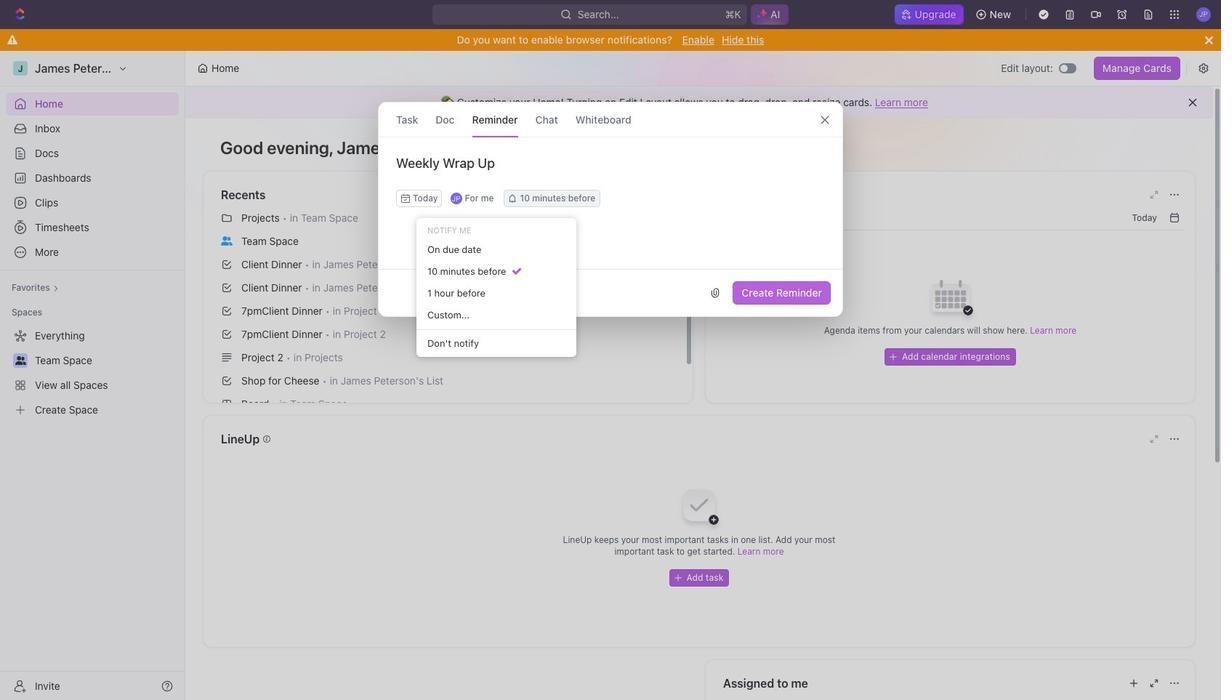 Task type: locate. For each thing, give the bounding box(es) containing it.
tree
[[6, 324, 179, 422]]

sidebar navigation
[[0, 51, 185, 700]]

user group image
[[221, 236, 233, 245]]

alert
[[185, 87, 1213, 118]]

dialog
[[378, 102, 843, 317]]

tree inside sidebar 'navigation'
[[6, 324, 179, 422]]



Task type: vqa. For each thing, say whether or not it's contained in the screenshot.
tree on the left inside The Sidebar navigation
yes



Task type: describe. For each thing, give the bounding box(es) containing it.
Reminder na﻿me or type '/' for commands text field
[[379, 155, 843, 190]]



